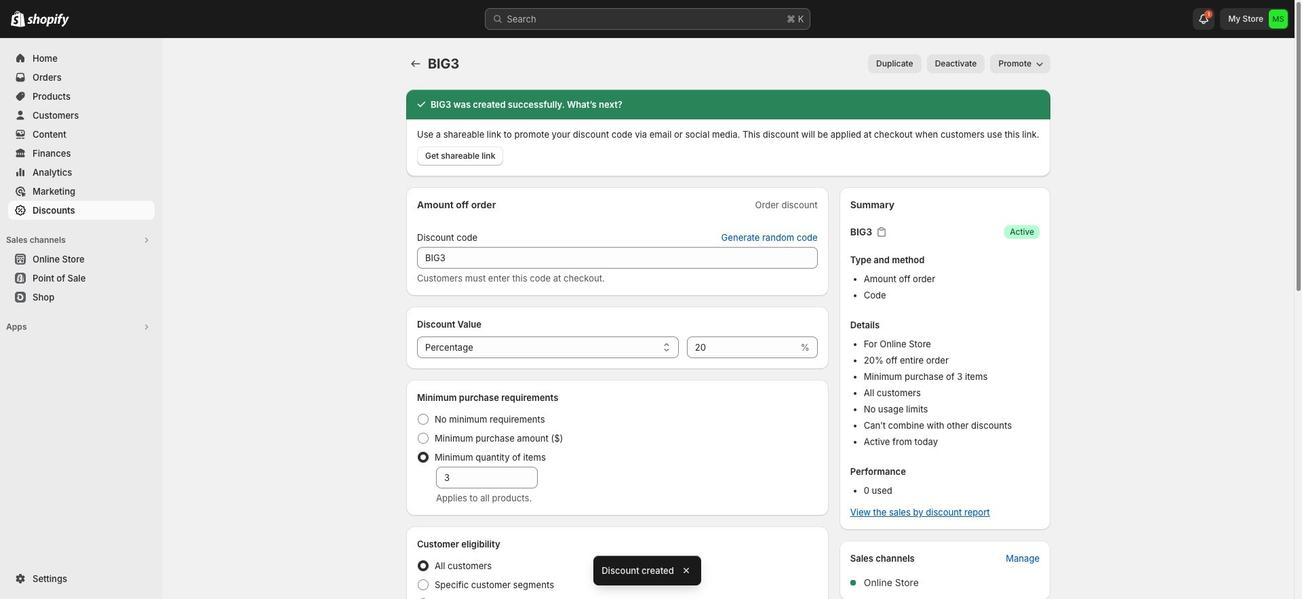 Task type: locate. For each thing, give the bounding box(es) containing it.
my store image
[[1269, 9, 1288, 28]]

shopify image
[[11, 11, 25, 27], [27, 14, 69, 27]]

1 horizontal spatial shopify image
[[27, 14, 69, 27]]

0 horizontal spatial shopify image
[[11, 11, 25, 27]]

None text field
[[417, 247, 818, 269], [687, 336, 798, 358], [436, 467, 538, 488], [417, 247, 818, 269], [687, 336, 798, 358], [436, 467, 538, 488]]



